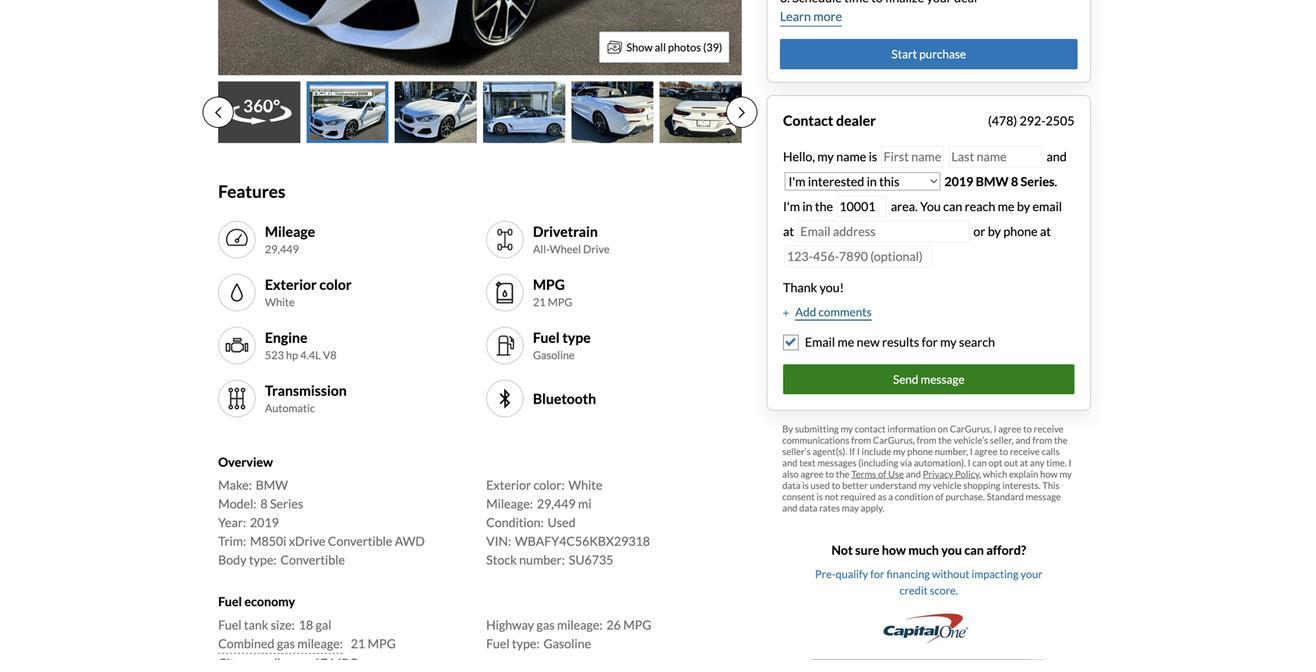 Task type: vqa. For each thing, say whether or not it's contained in the screenshot.


Task type: locate. For each thing, give the bounding box(es) containing it.
1 horizontal spatial cargurus,
[[950, 423, 992, 435]]

1 horizontal spatial me
[[998, 199, 1015, 214]]

1 horizontal spatial exterior
[[486, 478, 531, 493]]

2 horizontal spatial from
[[1033, 435, 1053, 446]]

gasoline inside fuel type gasoline
[[533, 349, 575, 362]]

view vehicle photo 2 image
[[307, 81, 389, 143]]

0 vertical spatial gas
[[537, 617, 555, 632]]

mileage 29,449
[[265, 223, 315, 256]]

1 vertical spatial 2019
[[250, 515, 279, 530]]

fuel
[[533, 329, 560, 346], [218, 594, 242, 609], [218, 617, 242, 632], [486, 636, 510, 651]]

receive up the calls
[[1034, 423, 1064, 435]]

1 horizontal spatial by
[[1017, 199, 1031, 214]]

series up email at the top right of page
[[1021, 174, 1055, 189]]

for
[[922, 335, 938, 350], [871, 568, 885, 581]]

the up time.
[[1054, 435, 1068, 446]]

mi
[[578, 496, 592, 512]]

gas right highway
[[537, 617, 555, 632]]

1 vertical spatial gasoline
[[544, 636, 591, 651]]

1 horizontal spatial for
[[922, 335, 938, 350]]

use
[[889, 469, 904, 480]]

1 horizontal spatial gas
[[537, 617, 555, 632]]

not sure how much you can afford?
[[832, 543, 1027, 558]]

or by phone at
[[974, 224, 1051, 239]]

message down explain
[[1026, 491, 1061, 502]]

0 horizontal spatial agree
[[801, 469, 824, 480]]

2019 inside make: bmw model: 8 series year: 2019 trim: m850i xdrive convertible awd body type: convertible
[[250, 515, 279, 530]]

engine image
[[224, 333, 249, 358]]

via
[[900, 457, 912, 469]]

is left used on the right bottom of page
[[803, 480, 809, 491]]

bluetooth image
[[493, 386, 518, 411]]

for inside 'pre-qualify for financing without impacting your credit score.'
[[871, 568, 885, 581]]

1 horizontal spatial of
[[936, 491, 944, 502]]

fuel type gasoline
[[533, 329, 591, 362]]

by left email at the top right of page
[[1017, 199, 1031, 214]]

white up engine
[[265, 296, 295, 309]]

from up (including in the right bottom of the page
[[852, 435, 871, 446]]

message inside ', which explain how my data is used to better understand my vehicle shopping interests. this consent is not required as a condition of purchase. standard message and data rates may apply.'
[[1026, 491, 1061, 502]]

all
[[655, 41, 666, 54]]

0 vertical spatial mileage:
[[557, 617, 603, 632]]

how down the calls
[[1041, 469, 1058, 480]]

me inside area. you can reach me by email at
[[998, 199, 1015, 214]]

(including
[[859, 457, 899, 469]]

data
[[783, 480, 801, 491], [800, 502, 818, 514]]

policy
[[955, 469, 980, 480]]

how right the sure
[[882, 543, 906, 558]]

1 horizontal spatial from
[[917, 435, 937, 446]]

at inside by submitting my contact information on cargurus, i agree to receive communications from cargurus, from the vehicle's seller, and from the seller's agent(s). if i include my phone number, i agree to receive calls and text messages (including via automation). i can opt out at any time. i also agree to the
[[1020, 457, 1029, 469]]

fuel inside "fuel tank size: 18 gal combined gas mileage: 21 mpg"
[[218, 617, 242, 632]]

agree right also
[[801, 469, 824, 480]]

receive up explain
[[1010, 446, 1040, 457]]

type
[[563, 329, 591, 346]]

29,449 inside mileage 29,449
[[265, 243, 299, 256]]

the right in
[[815, 199, 833, 214]]

0 horizontal spatial 21
[[351, 636, 365, 651]]

bmw inside make: bmw model: 8 series year: 2019 trim: m850i xdrive convertible awd body type: convertible
[[256, 478, 288, 493]]

8 right the model:
[[260, 496, 268, 512]]

submitting
[[795, 423, 839, 435]]

1 vertical spatial by
[[988, 224, 1001, 239]]

new
[[857, 335, 880, 350]]

mpg inside "fuel tank size: 18 gal combined gas mileage: 21 mpg"
[[368, 636, 396, 651]]

0 horizontal spatial from
[[852, 435, 871, 446]]

can inside by submitting my contact information on cargurus, i agree to receive communications from cargurus, from the vehicle's seller, and from the seller's agent(s). if i include my phone number, i agree to receive calls and text messages (including via automation). i can opt out at any time. i also agree to the
[[973, 457, 987, 469]]

1 vertical spatial gas
[[277, 636, 295, 651]]

0 horizontal spatial for
[[871, 568, 885, 581]]

mileage image
[[224, 227, 249, 252]]

name
[[837, 149, 867, 164]]

all-
[[533, 243, 550, 256]]

21 inside mpg 21 mpg
[[533, 296, 546, 309]]

mpg inside highway gas mileage: 26 mpg fuel type: gasoline
[[624, 617, 652, 632]]

privacy policy link
[[923, 469, 980, 480]]

if
[[849, 446, 855, 457]]

exterior inside exterior color: white mileage: 29,449 mi condition: used vin: wbafy4c56kbx29318 stock number: su6735
[[486, 478, 531, 493]]

m850i
[[250, 534, 286, 549]]

0 vertical spatial convertible
[[328, 534, 393, 549]]

0 horizontal spatial series
[[270, 496, 303, 512]]

apply.
[[861, 502, 885, 514]]

time.
[[1047, 457, 1067, 469]]

1 vertical spatial mileage:
[[298, 636, 343, 651]]

agree up ,
[[975, 446, 998, 457]]

1 vertical spatial white
[[569, 478, 603, 493]]

1 vertical spatial phone
[[908, 446, 933, 457]]

seller's
[[783, 446, 811, 457]]

fuel left economy
[[218, 594, 242, 609]]

at down i'm
[[783, 224, 794, 239]]

include
[[862, 446, 892, 457]]

series
[[1021, 174, 1055, 189], [270, 496, 303, 512]]

0 vertical spatial 2019
[[945, 174, 974, 189]]

8 down the last name field
[[1011, 174, 1019, 189]]

1 horizontal spatial message
[[1026, 491, 1061, 502]]

required
[[841, 491, 876, 502]]

exterior color image
[[224, 280, 249, 305]]

phone up terms of use and privacy policy
[[908, 446, 933, 457]]

can right the you
[[944, 199, 963, 214]]

1 horizontal spatial agree
[[975, 446, 998, 457]]

0 vertical spatial can
[[944, 199, 963, 214]]

trim:
[[218, 534, 246, 549]]

white inside exterior color white
[[265, 296, 295, 309]]

2 horizontal spatial agree
[[999, 423, 1022, 435]]

29,449 up used
[[537, 496, 576, 512]]

1 vertical spatial 21
[[351, 636, 365, 651]]

message
[[921, 372, 965, 386], [1026, 491, 1061, 502]]

drivetrain
[[533, 223, 598, 240]]

used
[[548, 515, 576, 530]]

white for color:
[[569, 478, 603, 493]]

from up any
[[1033, 435, 1053, 446]]

type: down m850i
[[249, 552, 277, 568]]

0 vertical spatial bmw
[[976, 174, 1009, 189]]

1 vertical spatial exterior
[[486, 478, 531, 493]]

vehicle's
[[954, 435, 988, 446]]

1 vertical spatial bmw
[[256, 478, 288, 493]]

fuel for type
[[533, 329, 560, 346]]

2 horizontal spatial at
[[1040, 224, 1051, 239]]

29,449 down the mileage
[[265, 243, 299, 256]]

financing
[[887, 568, 930, 581]]

29,449 inside exterior color: white mileage: 29,449 mi condition: used vin: wbafy4c56kbx29318 stock number: su6735
[[537, 496, 576, 512]]

by right or
[[988, 224, 1001, 239]]

at right out in the bottom right of the page
[[1020, 457, 1029, 469]]

1 vertical spatial message
[[1026, 491, 1061, 502]]

2 vertical spatial can
[[965, 543, 984, 558]]

type:
[[249, 552, 277, 568], [512, 636, 540, 651]]

0 horizontal spatial type:
[[249, 552, 277, 568]]

stock
[[486, 552, 517, 568]]

0 vertical spatial gasoline
[[533, 349, 575, 362]]

1 horizontal spatial how
[[1041, 469, 1058, 480]]

0 horizontal spatial by
[[988, 224, 1001, 239]]

to right used on the right bottom of page
[[832, 480, 841, 491]]

bluetooth
[[533, 390, 596, 407]]

0 vertical spatial 8
[[1011, 174, 1019, 189]]

0 vertical spatial phone
[[1004, 224, 1038, 239]]

transmission image
[[224, 386, 249, 411]]

send message
[[893, 372, 965, 386]]

and down also
[[783, 502, 798, 514]]

0 horizontal spatial gas
[[277, 636, 295, 651]]

not
[[832, 543, 853, 558]]

0 horizontal spatial 29,449
[[265, 243, 299, 256]]

wheel
[[550, 243, 581, 256]]

gas down size:
[[277, 636, 295, 651]]

gas inside "fuel tank size: 18 gal combined gas mileage: 21 mpg"
[[277, 636, 295, 651]]

0 vertical spatial type:
[[249, 552, 277, 568]]

of left use
[[878, 469, 887, 480]]

bmw for 8
[[976, 174, 1009, 189]]

Email address email field
[[798, 220, 970, 243]]

0 horizontal spatial cargurus,
[[873, 435, 915, 446]]

0 vertical spatial how
[[1041, 469, 1058, 480]]

my left search
[[941, 335, 957, 350]]

,
[[980, 469, 982, 480]]

1 vertical spatial how
[[882, 543, 906, 558]]

tank
[[244, 617, 268, 632]]

can left 'opt'
[[973, 457, 987, 469]]

transmission automatic
[[265, 382, 347, 415]]

0 horizontal spatial is
[[803, 480, 809, 491]]

i left ,
[[968, 457, 971, 469]]

fuel inside fuel type gasoline
[[533, 329, 560, 346]]

0 horizontal spatial at
[[783, 224, 794, 239]]

fuel up combined
[[218, 617, 242, 632]]

data left rates
[[800, 502, 818, 514]]

cargurus, up via
[[873, 435, 915, 446]]

3 from from the left
[[1033, 435, 1053, 446]]

1 horizontal spatial is
[[817, 491, 823, 502]]

white inside exterior color: white mileage: 29,449 mi condition: used vin: wbafy4c56kbx29318 stock number: su6735
[[569, 478, 603, 493]]

First name field
[[882, 146, 944, 168]]

for right results
[[922, 335, 938, 350]]

0 vertical spatial me
[[998, 199, 1015, 214]]

overview
[[218, 454, 273, 470]]

0 horizontal spatial how
[[882, 543, 906, 558]]

of down privacy
[[936, 491, 944, 502]]

convertible left awd
[[328, 534, 393, 549]]

plus image
[[783, 310, 789, 317]]

cargurus,
[[950, 423, 992, 435], [873, 435, 915, 446]]

0 horizontal spatial 2019
[[250, 515, 279, 530]]

1 horizontal spatial bmw
[[976, 174, 1009, 189]]

message right send
[[921, 372, 965, 386]]

exterior inside exterior color white
[[265, 276, 317, 293]]

Last name field
[[949, 146, 1043, 168]]

series up m850i
[[270, 496, 303, 512]]

0 horizontal spatial 8
[[260, 496, 268, 512]]

0 horizontal spatial phone
[[908, 446, 933, 457]]

0 vertical spatial exterior
[[265, 276, 317, 293]]

fuel for tank
[[218, 617, 242, 632]]

thank you!
[[783, 280, 844, 295]]

mileage:
[[486, 496, 533, 512]]

the
[[815, 199, 833, 214], [939, 435, 952, 446], [1054, 435, 1068, 446], [836, 469, 850, 480]]

start
[[892, 47, 917, 61]]

1 vertical spatial of
[[936, 491, 944, 502]]

on
[[938, 423, 948, 435]]

0 vertical spatial message
[[921, 372, 965, 386]]

1 vertical spatial for
[[871, 568, 885, 581]]

1 horizontal spatial 29,449
[[537, 496, 576, 512]]

is right name
[[869, 149, 878, 164]]

privacy
[[923, 469, 954, 480]]

and
[[1045, 149, 1067, 164], [1016, 435, 1031, 446], [783, 457, 798, 469], [906, 469, 921, 480], [783, 502, 798, 514]]

0 vertical spatial by
[[1017, 199, 1031, 214]]

0 vertical spatial 29,449
[[265, 243, 299, 256]]

white up mi
[[569, 478, 603, 493]]

by
[[783, 423, 793, 435]]

2019 up m850i
[[250, 515, 279, 530]]

explain
[[1010, 469, 1039, 480]]

mileage:
[[557, 617, 603, 632], [298, 636, 343, 651]]

drive
[[583, 243, 610, 256]]

fuel type image
[[493, 333, 518, 358]]

pre-qualify for financing without impacting your credit score.
[[815, 568, 1043, 597]]

drivetrain image
[[493, 227, 518, 252]]

fuel left type
[[533, 329, 560, 346]]

0 horizontal spatial exterior
[[265, 276, 317, 293]]

data down text
[[783, 480, 801, 491]]

0 horizontal spatial mileage:
[[298, 636, 343, 651]]

1 vertical spatial series
[[270, 496, 303, 512]]

agree
[[999, 423, 1022, 435], [975, 446, 998, 457], [801, 469, 824, 480]]

1 vertical spatial me
[[838, 335, 855, 350]]

type: down highway
[[512, 636, 540, 651]]

me up or by phone at at the right top of the page
[[998, 199, 1015, 214]]

2019 up reach
[[945, 174, 974, 189]]

understand
[[870, 480, 917, 491]]

exterior up the mileage:
[[486, 478, 531, 493]]

0 vertical spatial receive
[[1034, 423, 1064, 435]]

at down email at the top right of page
[[1040, 224, 1051, 239]]

impacting
[[972, 568, 1019, 581]]

1 vertical spatial receive
[[1010, 446, 1040, 457]]

cargurus, right on
[[950, 423, 992, 435]]

can inside area. you can reach me by email at
[[944, 199, 963, 214]]

0 horizontal spatial message
[[921, 372, 965, 386]]

interests.
[[1003, 480, 1041, 491]]

mileage: down gal
[[298, 636, 343, 651]]

transmission
[[265, 382, 347, 399]]

my left vehicle
[[919, 480, 931, 491]]

1 horizontal spatial 2019
[[945, 174, 974, 189]]

0 vertical spatial agree
[[999, 423, 1022, 435]]

and left text
[[783, 457, 798, 469]]

1 vertical spatial 8
[[260, 496, 268, 512]]

1 horizontal spatial 8
[[1011, 174, 1019, 189]]

1 horizontal spatial at
[[1020, 457, 1029, 469]]

view vehicle photo 4 image
[[483, 81, 565, 143]]

phone down email at the top right of page
[[1004, 224, 1038, 239]]

send message button
[[783, 364, 1075, 395]]

v8
[[323, 349, 337, 362]]

model:
[[218, 496, 257, 512]]

gasoline
[[533, 349, 575, 362], [544, 636, 591, 651]]

0 vertical spatial of
[[878, 469, 887, 480]]

1 horizontal spatial 21
[[533, 296, 546, 309]]

bmw down the overview
[[256, 478, 288, 493]]

convertible down xdrive on the bottom left
[[281, 552, 345, 568]]

exterior for color:
[[486, 478, 531, 493]]

0 vertical spatial white
[[265, 296, 295, 309]]

me
[[998, 199, 1015, 214], [838, 335, 855, 350]]

used
[[811, 480, 830, 491]]

type: inside highway gas mileage: 26 mpg fuel type: gasoline
[[512, 636, 540, 651]]

my left name
[[818, 149, 834, 164]]

and right seller,
[[1016, 435, 1031, 446]]

i right time.
[[1069, 457, 1072, 469]]

fuel down highway
[[486, 636, 510, 651]]

awd
[[395, 534, 425, 549]]

number,
[[935, 446, 968, 457]]

2 horizontal spatial is
[[869, 149, 878, 164]]

reach
[[965, 199, 996, 214]]

hello, my name is
[[783, 149, 880, 164]]

tab list
[[203, 81, 758, 143]]

1 horizontal spatial series
[[1021, 174, 1055, 189]]

series inside make: bmw model: 8 series year: 2019 trim: m850i xdrive convertible awd body type: convertible
[[270, 496, 303, 512]]

bmw
[[976, 174, 1009, 189], [256, 478, 288, 493]]

agent(s).
[[813, 446, 848, 457]]

1 vertical spatial type:
[[512, 636, 540, 651]]

1 vertical spatial 29,449
[[537, 496, 576, 512]]

0 vertical spatial data
[[783, 480, 801, 491]]

bmw for model:
[[256, 478, 288, 493]]

standard
[[987, 491, 1024, 502]]

0 vertical spatial 21
[[533, 296, 546, 309]]

exterior left color
[[265, 276, 317, 293]]

by inside area. you can reach me by email at
[[1017, 199, 1031, 214]]

agree up out in the bottom right of the page
[[999, 423, 1022, 435]]

1 vertical spatial can
[[973, 457, 987, 469]]

search
[[959, 335, 995, 350]]

more
[[814, 9, 842, 24]]

4.4l
[[300, 349, 321, 362]]

0 horizontal spatial bmw
[[256, 478, 288, 493]]

2 vertical spatial agree
[[801, 469, 824, 480]]

0 horizontal spatial me
[[838, 335, 855, 350]]

can right you
[[965, 543, 984, 558]]

from left on
[[917, 435, 937, 446]]

1 vertical spatial data
[[800, 502, 818, 514]]

learn more
[[780, 9, 842, 24]]

1 horizontal spatial white
[[569, 478, 603, 493]]

for right qualify
[[871, 568, 885, 581]]

1 horizontal spatial type:
[[512, 636, 540, 651]]

fuel inside highway gas mileage: 26 mpg fuel type: gasoline
[[486, 636, 510, 651]]

is left not
[[817, 491, 823, 502]]

hello,
[[783, 149, 815, 164]]

1 horizontal spatial mileage:
[[557, 617, 603, 632]]

mileage: left 26
[[557, 617, 603, 632]]

me left new
[[838, 335, 855, 350]]

phone inside by submitting my contact information on cargurus, i agree to receive communications from cargurus, from the vehicle's seller, and from the seller's agent(s). if i include my phone number, i agree to receive calls and text messages (including via automation). i can opt out at any time. i also agree to the
[[908, 446, 933, 457]]

0 horizontal spatial white
[[265, 296, 295, 309]]

1 vertical spatial agree
[[975, 446, 998, 457]]

bmw down the last name field
[[976, 174, 1009, 189]]

and right use
[[906, 469, 921, 480]]



Task type: describe. For each thing, give the bounding box(es) containing it.
gas inside highway gas mileage: 26 mpg fuel type: gasoline
[[537, 617, 555, 632]]

white for color
[[265, 296, 295, 309]]

better
[[843, 480, 868, 491]]

mileage: inside "fuel tank size: 18 gal combined gas mileage: 21 mpg"
[[298, 636, 343, 651]]

show all photos (39) link
[[599, 32, 730, 63]]

2 from from the left
[[917, 435, 937, 446]]

text
[[800, 457, 816, 469]]

automatic
[[265, 402, 315, 415]]

messages
[[818, 457, 857, 469]]

you
[[942, 543, 962, 558]]

not
[[825, 491, 839, 502]]

vehicle full photo image
[[218, 0, 742, 75]]

prev page image
[[215, 106, 221, 119]]

view vehicle photo 3 image
[[395, 81, 477, 143]]

economy
[[244, 594, 295, 609]]

next page image
[[739, 106, 745, 119]]

highway
[[486, 617, 534, 632]]

contact
[[783, 112, 834, 129]]

or
[[974, 224, 986, 239]]

mileage: inside highway gas mileage: 26 mpg fuel type: gasoline
[[557, 617, 603, 632]]

email
[[805, 335, 835, 350]]

sure
[[856, 543, 880, 558]]

size:
[[271, 617, 295, 632]]

8 inside make: bmw model: 8 series year: 2019 trim: m850i xdrive convertible awd body type: convertible
[[260, 496, 268, 512]]

the inside . i'm in the
[[815, 199, 833, 214]]

may
[[842, 502, 859, 514]]

dealer
[[836, 112, 876, 129]]

, which explain how my data is used to better understand my vehicle shopping interests. this consent is not required as a condition of purchase. standard message and data rates may apply.
[[783, 469, 1072, 514]]

also
[[783, 469, 799, 480]]

to inside ', which explain how my data is used to better understand my vehicle shopping interests. this consent is not required as a condition of purchase. standard message and data rates may apply.'
[[832, 480, 841, 491]]

(478)
[[988, 113, 1018, 128]]

purchase
[[920, 47, 966, 61]]

to up "which" on the bottom right of page
[[1000, 446, 1008, 457]]

to right seller,
[[1024, 423, 1032, 435]]

2019 bmw 8 series
[[945, 174, 1055, 189]]

i right vehicle's
[[994, 423, 997, 435]]

as
[[878, 491, 887, 502]]

to down agent(s).
[[826, 469, 834, 480]]

and inside ', which explain how my data is used to better understand my vehicle shopping interests. this consent is not required as a condition of purchase. standard message and data rates may apply.'
[[783, 502, 798, 514]]

0 vertical spatial for
[[922, 335, 938, 350]]

my right the include at the bottom
[[893, 446, 906, 457]]

shopping
[[964, 480, 1001, 491]]

condition
[[895, 491, 934, 502]]

mileage
[[265, 223, 315, 240]]

fuel for economy
[[218, 594, 242, 609]]

much
[[909, 543, 939, 558]]

without
[[932, 568, 970, 581]]

automation).
[[914, 457, 966, 469]]

2505
[[1046, 113, 1075, 128]]

pre-
[[815, 568, 836, 581]]

view vehicle photo 5 image
[[572, 81, 654, 143]]

523
[[265, 349, 284, 362]]

at inside area. you can reach me by email at
[[783, 224, 794, 239]]

exterior color: white mileage: 29,449 mi condition: used vin: wbafy4c56kbx29318 stock number: su6735
[[486, 478, 650, 568]]

make: bmw model: 8 series year: 2019 trim: m850i xdrive convertible awd body type: convertible
[[218, 478, 425, 568]]

email
[[1033, 199, 1062, 214]]

0 vertical spatial series
[[1021, 174, 1055, 189]]

fuel tank size: 18 gal combined gas mileage: 21 mpg
[[218, 617, 396, 651]]

my down the calls
[[1060, 469, 1072, 480]]

opt
[[989, 457, 1003, 469]]

mpg 21 mpg
[[533, 276, 573, 309]]

how inside ', which explain how my data is used to better understand my vehicle shopping interests. this consent is not required as a condition of purchase. standard message and data rates may apply.'
[[1041, 469, 1058, 480]]

view vehicle photo 6 image
[[660, 81, 742, 143]]

send
[[893, 372, 919, 386]]

terms of use link
[[852, 469, 904, 480]]

26
[[607, 617, 621, 632]]

credit
[[900, 584, 928, 597]]

gasoline inside highway gas mileage: 26 mpg fuel type: gasoline
[[544, 636, 591, 651]]

the up automation).
[[939, 435, 952, 446]]

and up .
[[1045, 149, 1067, 164]]

combined
[[218, 636, 275, 651]]

color:
[[534, 478, 565, 493]]

mpg image
[[493, 280, 518, 305]]

(39)
[[703, 41, 723, 54]]

type: inside make: bmw model: 8 series year: 2019 trim: m850i xdrive convertible awd body type: convertible
[[249, 552, 277, 568]]

292-
[[1020, 113, 1046, 128]]

add comments
[[795, 305, 872, 319]]

any
[[1030, 457, 1045, 469]]

Phone (optional) telephone field
[[785, 245, 933, 268]]

photos
[[668, 41, 701, 54]]

0 horizontal spatial of
[[878, 469, 887, 480]]

1 horizontal spatial phone
[[1004, 224, 1038, 239]]

thank
[[783, 280, 817, 295]]

my up if
[[841, 423, 853, 435]]

by submitting my contact information on cargurus, i agree to receive communications from cargurus, from the vehicle's seller, and from the seller's agent(s). if i include my phone number, i agree to receive calls and text messages (including via automation). i can opt out at any time. i also agree to the
[[783, 423, 1072, 480]]

the left "terms"
[[836, 469, 850, 480]]

view vehicle photo 1 image
[[218, 81, 300, 143]]

add
[[795, 305, 817, 319]]

i right if
[[857, 446, 860, 457]]

exterior for color
[[265, 276, 317, 293]]

your
[[1021, 568, 1043, 581]]

seller,
[[990, 435, 1014, 446]]

of inside ', which explain how my data is used to better understand my vehicle shopping interests. this consent is not required as a condition of purchase. standard message and data rates may apply.'
[[936, 491, 944, 502]]

1 vertical spatial convertible
[[281, 552, 345, 568]]

show all photos (39)
[[627, 41, 723, 54]]

comments
[[819, 305, 872, 319]]

.
[[1055, 174, 1058, 189]]

hp
[[286, 349, 298, 362]]

1 from from the left
[[852, 435, 871, 446]]

vehicle
[[933, 480, 962, 491]]

add comments button
[[783, 303, 872, 321]]

vin:
[[486, 534, 511, 549]]

21 inside "fuel tank size: 18 gal combined gas mileage: 21 mpg"
[[351, 636, 365, 651]]

i right number,
[[970, 446, 973, 457]]

wbafy4c56kbx29318
[[515, 534, 650, 549]]

body
[[218, 552, 247, 568]]

communications
[[783, 435, 850, 446]]

fuel economy
[[218, 594, 295, 609]]

Zip code field
[[837, 196, 887, 218]]

message inside button
[[921, 372, 965, 386]]

gal
[[316, 617, 332, 632]]



